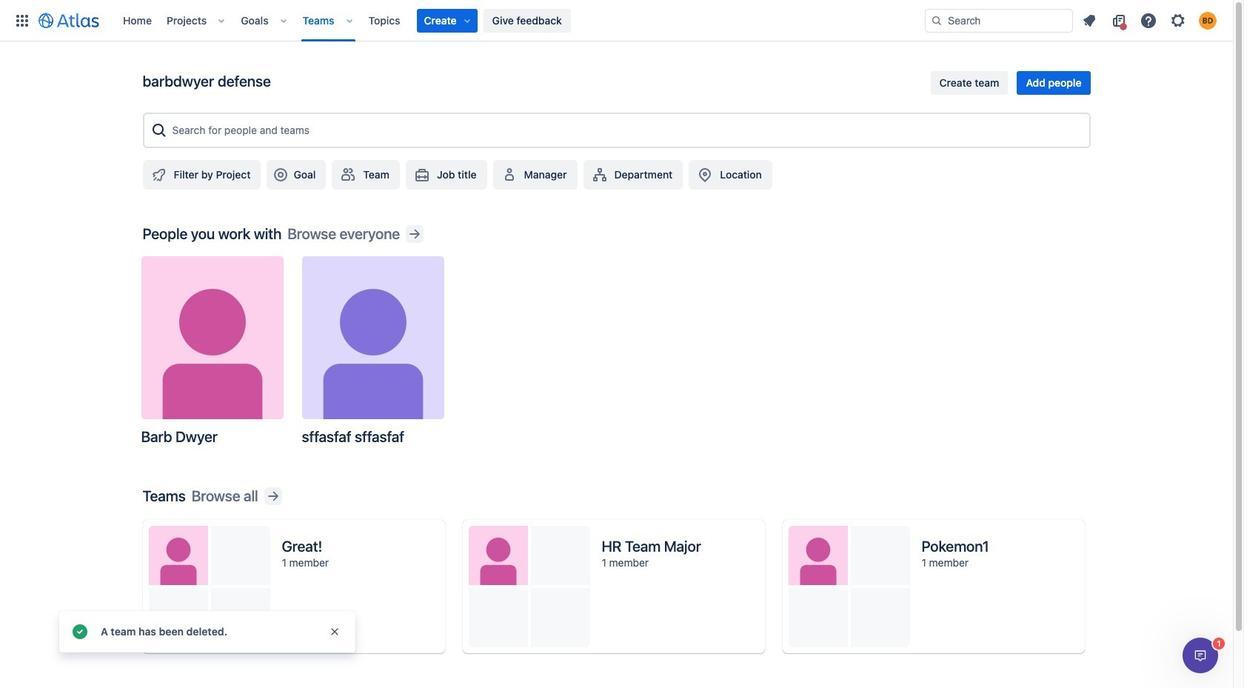 Task type: vqa. For each thing, say whether or not it's contained in the screenshot.
browse all icon
yes



Task type: describe. For each thing, give the bounding box(es) containing it.
Search for people and teams field
[[168, 117, 1083, 144]]

help image
[[1140, 11, 1158, 29]]

switch to... image
[[13, 11, 31, 29]]

search image
[[931, 14, 943, 26]]

search for people and teams image
[[150, 121, 168, 139]]

browse everyone image
[[406, 225, 424, 243]]

top element
[[9, 0, 925, 41]]



Task type: locate. For each thing, give the bounding box(es) containing it.
browse all image
[[264, 487, 282, 505]]

dialog
[[1183, 638, 1218, 673]]

None search field
[[925, 9, 1073, 32]]

banner
[[0, 0, 1233, 41]]

Search field
[[925, 9, 1073, 32]]

dismiss image
[[329, 626, 341, 638]]



